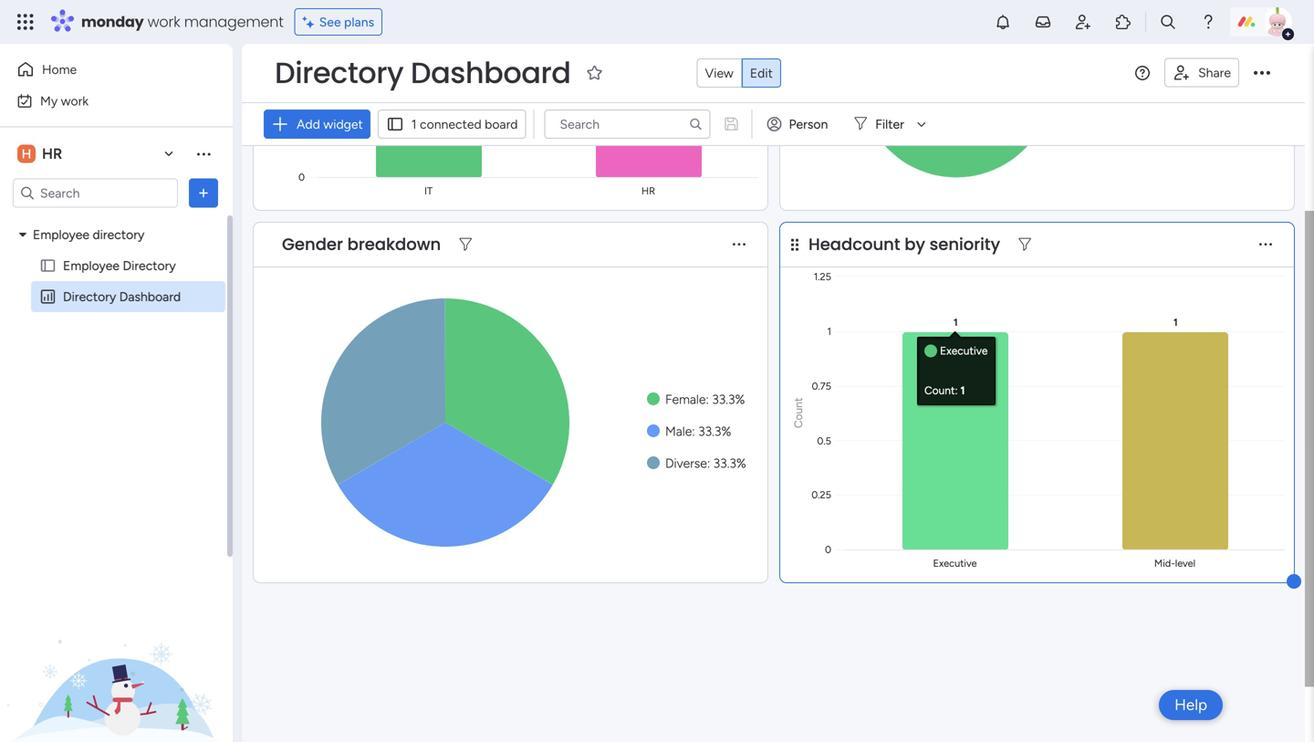 Task type: describe. For each thing, give the bounding box(es) containing it.
0 horizontal spatial directory dashboard
[[63, 289, 181, 305]]

diverse : 33.3%
[[666, 456, 747, 471]]

add to favorites image
[[586, 63, 604, 82]]

leave
[[1274, 99, 1304, 114]]

my
[[40, 93, 58, 109]]

arrow down image
[[911, 113, 933, 135]]

filter button
[[847, 110, 933, 139]]

33.3% for diverse : 33.3%
[[714, 456, 747, 471]]

add
[[297, 116, 320, 132]]

: for female : 33.3%
[[706, 392, 709, 407]]

apps image
[[1115, 13, 1133, 31]]

lottie animation image
[[0, 558, 233, 742]]

h
[[22, 146, 31, 162]]

maternity/paternity leave
[[1162, 99, 1304, 114]]

search image
[[689, 117, 704, 131]]

0 horizontal spatial directory
[[63, 289, 116, 305]]

male : 33.3%
[[666, 424, 732, 439]]

employee for employee directory
[[63, 258, 120, 273]]

male
[[666, 424, 692, 439]]

help image
[[1200, 13, 1218, 31]]

33.3% for female : 33.3%
[[712, 392, 746, 407]]

home
[[42, 62, 77, 77]]

Filter dashboard by text search field
[[545, 110, 711, 139]]

33.3% left leave
[[1241, 99, 1274, 114]]

diverse
[[666, 456, 708, 471]]

v2 funnel image
[[460, 238, 472, 251]]

female
[[666, 392, 706, 407]]

directory dashboard banner
[[242, 44, 1306, 146]]

directory inside banner
[[275, 53, 404, 93]]

gender breakdown
[[282, 233, 441, 256]]

add widget
[[297, 116, 363, 132]]

workspace options image
[[195, 145, 213, 163]]

home button
[[11, 55, 196, 84]]

options image
[[195, 184, 213, 202]]

management
[[184, 11, 284, 32]]

list box containing employee directory
[[0, 216, 233, 559]]

search everything image
[[1160, 13, 1178, 31]]

public board image
[[39, 257, 57, 274]]

monday work management
[[81, 11, 284, 32]]

share
[[1199, 65, 1232, 80]]

view button
[[697, 58, 742, 88]]

gender
[[282, 233, 343, 256]]

directory dashboard inside directory dashboard banner
[[275, 53, 571, 93]]

connected
[[420, 116, 482, 132]]

work for my
[[61, 93, 89, 109]]

headcount by seniority
[[809, 233, 1001, 256]]

help button
[[1160, 690, 1224, 720]]

caret down image
[[19, 228, 26, 241]]

dashboard inside banner
[[411, 53, 571, 93]]

menu image
[[1136, 66, 1151, 80]]

add widget button
[[264, 110, 371, 139]]

help
[[1175, 696, 1208, 715]]

notifications image
[[994, 13, 1013, 31]]



Task type: locate. For each thing, give the bounding box(es) containing it.
Search in workspace field
[[38, 183, 152, 204]]

invite members image
[[1075, 13, 1093, 31]]

1 connected board
[[412, 116, 518, 132]]

public dashboard image
[[39, 288, 57, 305]]

option
[[0, 218, 233, 222]]

my work button
[[11, 86, 196, 116]]

by
[[905, 233, 926, 256]]

work right my
[[61, 93, 89, 109]]

1 vertical spatial directory dashboard
[[63, 289, 181, 305]]

: down male : 33.3%
[[708, 456, 711, 471]]

1 vertical spatial work
[[61, 93, 89, 109]]

1 horizontal spatial work
[[148, 11, 180, 32]]

directory down see plans button
[[275, 53, 404, 93]]

1 more dots image from the left
[[733, 238, 746, 251]]

select product image
[[16, 13, 35, 31]]

dashboard
[[411, 53, 571, 93], [119, 289, 181, 305]]

0 horizontal spatial work
[[61, 93, 89, 109]]

edit button
[[742, 58, 782, 88]]

v2 funnel image
[[1019, 238, 1032, 251]]

more dots image
[[733, 238, 746, 251], [1260, 238, 1273, 251]]

: 33.3%
[[1235, 99, 1274, 114]]

directory dashboard down the employee directory
[[63, 289, 181, 305]]

active
[[1162, 67, 1198, 82]]

2 more dots image from the left
[[1260, 238, 1273, 251]]

1 horizontal spatial directory
[[123, 258, 176, 273]]

directory dashboard up 1
[[275, 53, 571, 93]]

see plans button
[[295, 8, 383, 36]]

: up male : 33.3%
[[706, 392, 709, 407]]

work inside button
[[61, 93, 89, 109]]

ruby anderson image
[[1264, 7, 1293, 37]]

dashboard up the board
[[411, 53, 571, 93]]

hr
[[42, 145, 62, 163]]

directory
[[93, 227, 145, 242]]

33.3% for male : 33.3%
[[699, 424, 732, 439]]

1 vertical spatial employee
[[63, 258, 120, 273]]

directory down directory
[[123, 258, 176, 273]]

employee for employee directory
[[33, 227, 89, 242]]

2 vertical spatial directory
[[63, 289, 116, 305]]

see plans
[[319, 14, 375, 30]]

1
[[412, 116, 417, 132]]

1 vertical spatial directory
[[123, 258, 176, 273]]

0 vertical spatial directory dashboard
[[275, 53, 571, 93]]

1 connected board button
[[378, 110, 526, 139]]

:
[[1198, 67, 1201, 82], [1235, 99, 1238, 114], [706, 392, 709, 407], [692, 424, 695, 439], [708, 456, 711, 471]]

lottie animation element
[[0, 558, 233, 742]]

inbox image
[[1035, 13, 1053, 31]]

1 horizontal spatial more dots image
[[1260, 238, 1273, 251]]

share button
[[1165, 58, 1240, 87]]

seniority
[[930, 233, 1001, 256]]

person
[[789, 116, 829, 132]]

0 vertical spatial work
[[148, 11, 180, 32]]

0 vertical spatial directory
[[275, 53, 404, 93]]

0 horizontal spatial dashboard
[[119, 289, 181, 305]]

display modes group
[[697, 58, 782, 88]]

dashboard down the employee directory
[[119, 289, 181, 305]]

filter
[[876, 116, 905, 132]]

2 horizontal spatial directory
[[275, 53, 404, 93]]

employee directory
[[33, 227, 145, 242]]

33.3% up diverse : 33.3%
[[699, 424, 732, 439]]

: for active : 66.7%
[[1198, 67, 1201, 82]]

view
[[705, 65, 734, 81]]

: for diverse : 33.3%
[[708, 456, 711, 471]]

: up diverse
[[692, 424, 695, 439]]

employee
[[33, 227, 89, 242], [63, 258, 120, 273]]

employee up public board image
[[33, 227, 89, 242]]

directory
[[275, 53, 404, 93], [123, 258, 176, 273], [63, 289, 116, 305]]

: down 66.7%
[[1235, 99, 1238, 114]]

1 horizontal spatial dashboard
[[411, 53, 571, 93]]

work
[[148, 11, 180, 32], [61, 93, 89, 109]]

headcount
[[809, 233, 901, 256]]

board
[[485, 116, 518, 132]]

1 horizontal spatial directory dashboard
[[275, 53, 571, 93]]

66.7%
[[1204, 67, 1237, 82]]

0 horizontal spatial more dots image
[[733, 238, 746, 251]]

33.3%
[[1241, 99, 1274, 114], [712, 392, 746, 407], [699, 424, 732, 439], [714, 456, 747, 471]]

Directory Dashboard field
[[270, 53, 576, 93]]

my work
[[40, 93, 89, 109]]

0 vertical spatial employee
[[33, 227, 89, 242]]

0 vertical spatial dashboard
[[411, 53, 571, 93]]

1 vertical spatial dashboard
[[119, 289, 181, 305]]

person button
[[760, 110, 839, 139]]

employee directory
[[63, 258, 176, 273]]

directory dashboard
[[275, 53, 571, 93], [63, 289, 181, 305]]

: left 66.7%
[[1198, 67, 1201, 82]]

breakdown
[[348, 233, 441, 256]]

directory right "public dashboard" 'icon'
[[63, 289, 116, 305]]

None search field
[[545, 110, 711, 139]]

work right monday
[[148, 11, 180, 32]]

see
[[319, 14, 341, 30]]

33.3% right the female
[[712, 392, 746, 407]]

more options image
[[1255, 65, 1271, 82]]

work for monday
[[148, 11, 180, 32]]

maternity/paternity
[[1162, 99, 1271, 114]]

dapulse drag handle 3 image
[[792, 238, 799, 251]]

widget
[[323, 116, 363, 132]]

active : 66.7%
[[1162, 67, 1237, 82]]

monday
[[81, 11, 144, 32]]

workspace selection element
[[17, 143, 65, 165]]

edit
[[751, 65, 773, 81]]

female : 33.3%
[[666, 392, 746, 407]]

: for male : 33.3%
[[692, 424, 695, 439]]

list box
[[0, 216, 233, 559]]

plans
[[344, 14, 375, 30]]

33.3% right diverse
[[714, 456, 747, 471]]

workspace image
[[17, 144, 36, 164]]

employee down the 'employee directory'
[[63, 258, 120, 273]]



Task type: vqa. For each thing, say whether or not it's contained in the screenshot.
slider arrow image to the left
no



